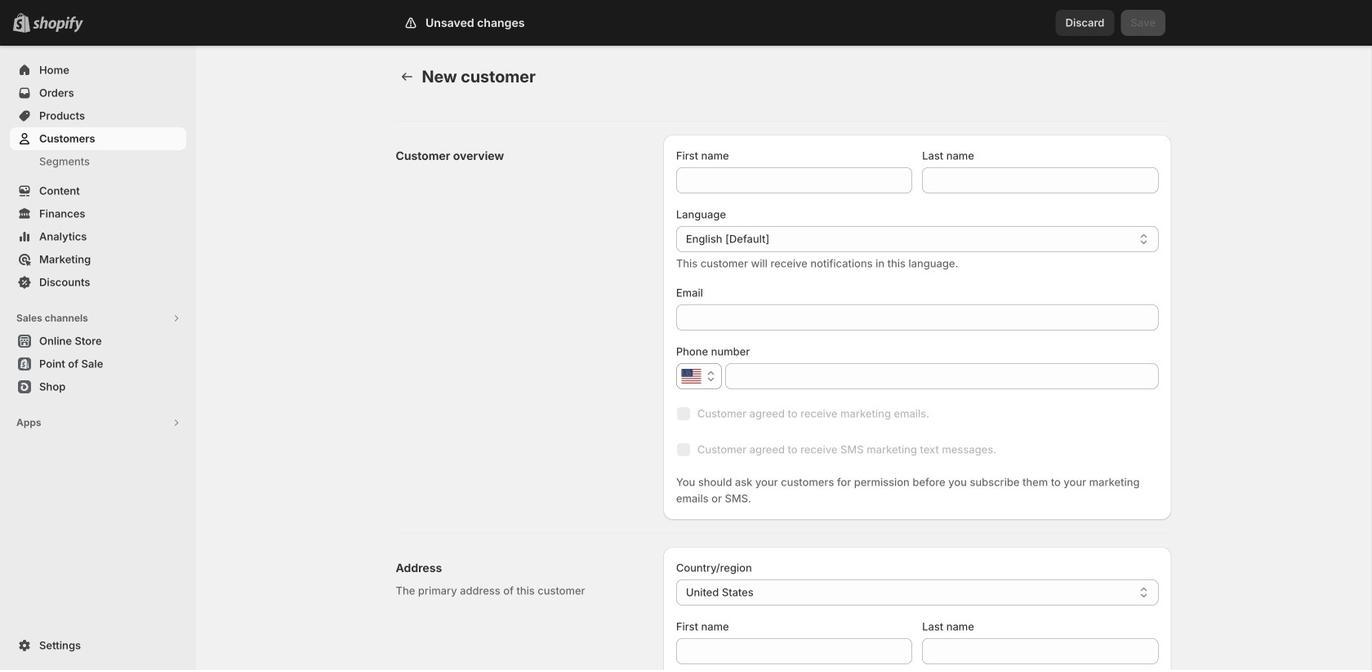 Task type: locate. For each thing, give the bounding box(es) containing it.
None text field
[[677, 168, 913, 194], [923, 168, 1159, 194], [677, 639, 913, 665], [677, 168, 913, 194], [923, 168, 1159, 194], [677, 639, 913, 665]]

None email field
[[677, 305, 1159, 331]]

None text field
[[726, 364, 1159, 390], [923, 639, 1159, 665], [726, 364, 1159, 390], [923, 639, 1159, 665]]



Task type: describe. For each thing, give the bounding box(es) containing it.
united states (+1) image
[[682, 369, 701, 384]]

shopify image
[[33, 16, 83, 32]]



Task type: vqa. For each thing, say whether or not it's contained in the screenshot.
text field
yes



